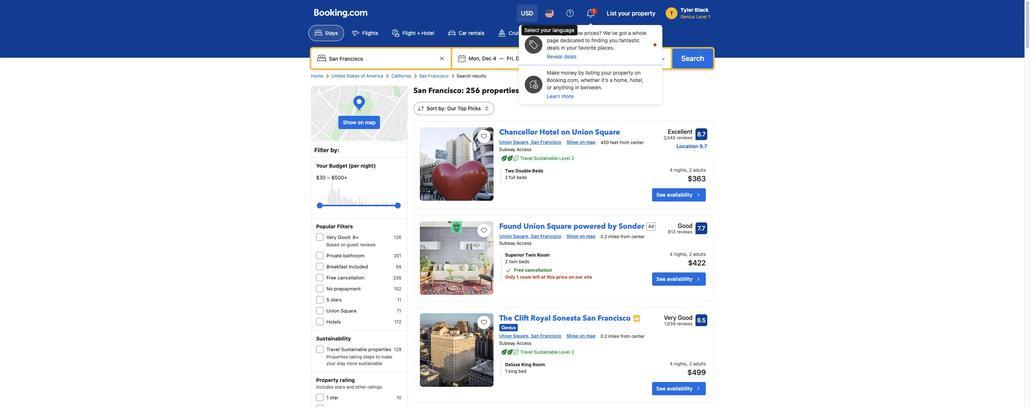 Task type: locate. For each thing, give the bounding box(es) containing it.
hotel up 450 feet from center subway access
[[540, 127, 559, 137]]

francisco down found union square powered by sonder
[[540, 234, 562, 239]]

3 see availability link from the top
[[652, 382, 706, 396]]

room down fantastic on the right top of the page
[[635, 55, 648, 61]]

2 vertical spatial access
[[517, 341, 532, 346]]

see availability for the clift royal sonesta san francisco
[[657, 386, 693, 392]]

on
[[635, 70, 641, 76], [358, 119, 364, 126], [561, 127, 570, 137], [580, 140, 585, 145], [580, 234, 585, 239], [341, 242, 346, 248], [569, 275, 574, 280], [580, 334, 585, 339]]

5
[[327, 297, 329, 303]]

3 see from the top
[[657, 386, 666, 392]]

star
[[330, 395, 339, 401]]

1 vertical spatial square,
[[513, 234, 530, 239]]

1 vertical spatial ,
[[687, 252, 688, 257]]

2 vertical spatial ,
[[687, 361, 688, 367]]

your down properties
[[327, 361, 336, 367]]

1 vertical spatial cancellation
[[338, 275, 364, 281]]

search for search
[[681, 54, 705, 63]]

free down 2 twin beds
[[514, 268, 524, 273]]

travel up properties
[[327, 347, 340, 353]]

nights inside "4 nights , 2 adults $499"
[[674, 361, 687, 367]]

union square, san francisco down chancellor
[[499, 140, 562, 145]]

free cancellation down breakfast included
[[327, 275, 364, 281]]

0 vertical spatial nights
[[674, 167, 687, 173]]

1 horizontal spatial free cancellation
[[514, 268, 552, 273]]

2 see from the top
[[657, 276, 666, 282]]

0 horizontal spatial by
[[578, 70, 584, 76]]

america
[[366, 73, 383, 79]]

0.2 miles from center subway access for sonesta
[[499, 334, 645, 346]]

your up it's
[[601, 70, 612, 76]]

2 vertical spatial level
[[559, 350, 570, 355]]

from
[[620, 140, 629, 145], [621, 234, 630, 239], [621, 334, 630, 339]]

1 horizontal spatial more
[[562, 93, 574, 99]]

0 vertical spatial hotel
[[422, 30, 434, 36]]

0 vertical spatial beds
[[517, 175, 527, 180]]

1 vertical spatial availability
[[667, 276, 693, 282]]

3 nights from the top
[[674, 361, 687, 367]]

to up favorite
[[585, 37, 590, 43]]

access down chancellor
[[517, 147, 532, 152]]

your account menu tyler black genius level 1 element
[[666, 3, 713, 20]]

0 horizontal spatial hotel
[[422, 30, 434, 36]]

2 see availability link from the top
[[652, 273, 706, 286]]

price
[[556, 275, 568, 280]]

by inside make money by listing your property on booking.com, whether it's a home, hotel, or anything in between. learn more
[[578, 70, 584, 76]]

1 horizontal spatial hotel
[[540, 127, 559, 137]]

2 nights from the top
[[674, 252, 687, 257]]

adults up $363
[[693, 167, 706, 173]]

your inside the "looking for low prices? we've got a whole page dedicated to finding you fantastic deals in your favorite places. reveal deals"
[[567, 45, 577, 51]]

$499
[[688, 368, 706, 377]]

properties up make
[[368, 347, 391, 353]]

1 horizontal spatial deals
[[564, 53, 577, 60]]

2 vertical spatial subway
[[499, 341, 515, 346]]

travel up king
[[520, 350, 533, 355]]

1 horizontal spatial square
[[547, 221, 572, 231]]

more inside make money by listing your property on booking.com, whether it's a home, hotel, or anything in between. learn more
[[562, 93, 574, 99]]

see
[[657, 192, 666, 198], [657, 276, 666, 282], [657, 386, 666, 392]]

excellent element
[[664, 127, 693, 136]]

2 union square, san francisco from the top
[[499, 234, 562, 239]]

in inside make money by listing your property on booking.com, whether it's a home, hotel, or anything in between. learn more
[[575, 84, 579, 91]]

1 vertical spatial to
[[376, 354, 380, 360]]

very good: 8+
[[327, 234, 359, 240]]

reviews inside 'good 813 reviews'
[[677, 229, 693, 235]]

by left the listing
[[578, 70, 584, 76]]

steps
[[363, 354, 375, 360]]

1 vertical spatial property
[[613, 70, 633, 76]]

0 horizontal spatial by:
[[331, 147, 339, 154]]

nights inside 4 nights , 2 adults $422
[[674, 252, 687, 257]]

sustainable inside travel sustainable properties 129 properties taking steps to make your stay more sustainable
[[341, 347, 367, 353]]

2 square, from the top
[[513, 234, 530, 239]]

1 vertical spatial see
[[657, 276, 666, 282]]

reviews right 1,639
[[677, 321, 693, 327]]

room inside deluxe king room 1 king bed
[[533, 362, 545, 368]]

0.2 miles from center subway access down found union square powered by sonder
[[499, 234, 645, 246]]

4 for $422
[[670, 252, 673, 257]]

2 vertical spatial availability
[[667, 386, 693, 392]]

adults down favorite
[[584, 55, 599, 61]]

adults inside 4 nights , 2 adults $422
[[693, 252, 706, 257]]

more
[[562, 93, 574, 99], [347, 361, 357, 367]]

1 right only
[[517, 275, 519, 280]]

1 horizontal spatial in
[[575, 84, 579, 91]]

–
[[327, 174, 330, 181]]

2 access from the top
[[517, 241, 532, 246]]

0 vertical spatial access
[[517, 147, 532, 152]]

0 horizontal spatial cancellation
[[338, 275, 364, 281]]

1 left list
[[593, 8, 595, 14]]

room right king
[[533, 362, 545, 368]]

4 inside 4 nights , 2 adults $422
[[670, 252, 673, 257]]

0 vertical spatial square,
[[513, 140, 530, 145]]

1 vertical spatial room
[[520, 275, 531, 280]]

, down 'good 813 reviews'
[[687, 252, 688, 257]]

0 vertical spatial see availability
[[657, 192, 693, 198]]

square, down found
[[513, 234, 530, 239]]

square down 5 stars
[[341, 308, 357, 314]]

1 see availability link from the top
[[652, 188, 706, 202]]

left
[[533, 275, 540, 280]]

0 horizontal spatial square
[[341, 308, 357, 314]]

adults for $363
[[693, 167, 706, 173]]

room inside superior twin room link
[[537, 253, 550, 258]]

the clift royal sonesta san francisco
[[499, 314, 631, 323]]

very left 8.5
[[664, 315, 677, 321]]

travel sustainable properties 129 properties taking steps to make your stay more sustainable
[[327, 347, 401, 367]]

deals down page
[[547, 45, 560, 51]]

0 vertical spatial see availability link
[[652, 188, 706, 202]]

square up 450
[[595, 127, 620, 137]]

1 vertical spatial see availability
[[657, 276, 693, 282]]

0 horizontal spatial to
[[376, 354, 380, 360]]

2 up deluxe king room link
[[572, 350, 574, 355]]

results
[[472, 73, 486, 79]]

1 vertical spatial more
[[347, 361, 357, 367]]

square
[[595, 127, 620, 137], [547, 221, 572, 231], [341, 308, 357, 314]]

properties inside travel sustainable properties 129 properties taking steps to make your stay more sustainable
[[368, 347, 391, 353]]

, inside "4 nights , 2 adults $499"
[[687, 361, 688, 367]]

room left left
[[520, 275, 531, 280]]

1 vertical spatial miles
[[609, 334, 619, 339]]

level inside tyler black genius level 1
[[696, 14, 707, 20]]

san right sonesta
[[583, 314, 596, 323]]

0 vertical spatial more
[[562, 93, 574, 99]]

scored 8.5 element
[[696, 315, 708, 326]]

3 square, from the top
[[513, 334, 530, 339]]

reviews inside very good 1,639 reviews
[[677, 321, 693, 327]]

by: left our
[[439, 105, 446, 112]]

availability down "4 nights , 2 adults $499"
[[667, 386, 693, 392]]

2 subway from the top
[[499, 241, 515, 246]]

2 dec from the left
[[516, 55, 526, 61]]

search results
[[457, 73, 486, 79]]

in for your
[[561, 45, 565, 51]]

3 union square, san francisco from the top
[[499, 334, 562, 339]]

0 vertical spatial see
[[657, 192, 666, 198]]

2 twin beds
[[505, 259, 529, 265]]

you
[[609, 37, 618, 43]]

0 vertical spatial square
[[595, 127, 620, 137]]

2 good from the top
[[678, 315, 693, 321]]

good:
[[338, 234, 351, 240]]

availability down the 4 nights , 2 adults $363
[[667, 192, 693, 198]]

dec right mon,
[[482, 55, 492, 61]]

0 vertical spatial 0.2
[[601, 234, 607, 239]]

nights for sonder
[[674, 252, 687, 257]]

your down dedicated
[[567, 45, 577, 51]]

included
[[349, 264, 368, 270]]

travel for $499
[[520, 350, 533, 355]]

make
[[381, 354, 392, 360]]

see availability link down 4 nights , 2 adults $422
[[652, 273, 706, 286]]

sustainable for $363
[[534, 156, 558, 161]]

1 horizontal spatial ·
[[629, 55, 630, 61]]

1 vertical spatial free
[[327, 275, 336, 281]]

sustainable up deluxe king room link
[[534, 350, 558, 355]]

1 0.2 miles from center subway access from the top
[[499, 234, 645, 246]]

breakfast included
[[327, 264, 368, 270]]

reviews up location
[[677, 135, 693, 141]]

property up whole
[[632, 10, 656, 17]]

1 right children
[[631, 55, 634, 61]]

search for search results
[[457, 73, 471, 79]]

two
[[505, 168, 514, 174]]

properties
[[327, 354, 348, 360]]

, for the clift royal sonesta san francisco
[[687, 361, 688, 367]]

1 vertical spatial travel sustainable level 2
[[520, 350, 574, 355]]

0 vertical spatial room
[[635, 55, 648, 61]]

square, down clift
[[513, 334, 530, 339]]

francisco down chancellor hotel on union square
[[540, 140, 562, 145]]

your budget (per night)
[[316, 163, 376, 169]]

level up deluxe king room link
[[559, 350, 570, 355]]

budget
[[329, 163, 347, 169]]

see availability link down "4 nights , 2 adults $499"
[[652, 382, 706, 396]]

looking for low prices? we've got a whole page dedicated to finding you fantastic deals in your favorite places. reveal deals
[[547, 30, 647, 60]]

travel sustainable level 2 for $499
[[520, 350, 574, 355]]

0 vertical spatial in
[[561, 45, 565, 51]]

show on map inside button
[[343, 119, 376, 126]]

union square, san francisco for union
[[499, 234, 562, 239]]

hotel
[[422, 30, 434, 36], [540, 127, 559, 137]]

room right twin
[[537, 253, 550, 258]]

show on map for $363
[[567, 140, 596, 145]]

0 vertical spatial properties
[[482, 86, 519, 96]]

0 horizontal spatial very
[[327, 234, 337, 240]]

adults inside the 4 nights , 2 adults $363
[[693, 167, 706, 173]]

1 down black
[[708, 14, 710, 20]]

2 see availability from the top
[[657, 276, 693, 282]]

1 vertical spatial stars
[[335, 385, 345, 390]]

2 down favorite
[[579, 55, 582, 61]]

1 vertical spatial level
[[559, 156, 570, 161]]

0 horizontal spatial dec
[[482, 55, 492, 61]]

reviews inside the excellent 3,545 reviews
[[677, 135, 693, 141]]

· right children
[[629, 55, 630, 61]]

1 good from the top
[[678, 223, 693, 229]]

2 left full at the top of page
[[505, 175, 508, 180]]

, inside 4 nights , 2 adults $422
[[687, 252, 688, 257]]

172
[[394, 320, 401, 325]]

stars inside property rating includes stars and other ratings
[[335, 385, 345, 390]]

3 access from the top
[[517, 341, 532, 346]]

subway up superior
[[499, 241, 515, 246]]

francisco up francisco:
[[428, 73, 449, 79]]

1 nights from the top
[[674, 167, 687, 173]]

very inside very good 1,639 reviews
[[664, 315, 677, 321]]

beds down superior twin room
[[519, 259, 529, 265]]

3 subway from the top
[[499, 341, 515, 346]]

mon, dec 4 button
[[466, 52, 499, 65]]

2 horizontal spatial square
[[595, 127, 620, 137]]

bed
[[519, 369, 527, 374]]

hotels
[[327, 319, 341, 325]]

center right feet
[[631, 140, 644, 145]]

1 vertical spatial square
[[547, 221, 572, 231]]

2 0.2 from the top
[[601, 334, 607, 339]]

2 up $363
[[689, 167, 692, 173]]

1 horizontal spatial very
[[664, 315, 677, 321]]

1 0.2 from the top
[[601, 234, 607, 239]]

looking
[[547, 30, 566, 36]]

good inside very good 1,639 reviews
[[678, 315, 693, 321]]

superior twin room link
[[505, 252, 630, 259]]

good right 813
[[678, 223, 693, 229]]

1 vertical spatial room
[[533, 362, 545, 368]]

property up home,
[[613, 70, 633, 76]]

adults inside "4 nights , 2 adults $499"
[[693, 361, 706, 367]]

site
[[584, 275, 592, 280]]

2 inside two double beds 2 full beds
[[505, 175, 508, 180]]

beds down "double"
[[517, 175, 527, 180]]

1 vertical spatial nights
[[674, 252, 687, 257]]

0 horizontal spatial free cancellation
[[327, 275, 364, 281]]

francisco
[[428, 73, 449, 79], [540, 140, 562, 145], [540, 234, 562, 239], [598, 314, 631, 323], [540, 334, 562, 339]]

for
[[567, 30, 574, 36]]

0 vertical spatial from
[[620, 140, 629, 145]]

0 horizontal spatial a
[[610, 77, 613, 83]]

sustainable for $499
[[534, 350, 558, 355]]

0 vertical spatial a
[[628, 30, 631, 36]]

center
[[631, 140, 644, 145], [632, 234, 645, 239], [632, 334, 645, 339]]

includes
[[316, 385, 334, 390]]

1 miles from the top
[[609, 234, 619, 239]]

see availability link
[[652, 188, 706, 202], [652, 273, 706, 286], [652, 382, 706, 396]]

0 vertical spatial center
[[631, 140, 644, 145]]

availability
[[667, 192, 693, 198], [667, 276, 693, 282], [667, 386, 693, 392]]

0 vertical spatial ,
[[687, 167, 688, 173]]

2 vertical spatial see availability
[[657, 386, 693, 392]]

sustainable up beds
[[534, 156, 558, 161]]

center for found union square powered by sonder
[[632, 234, 645, 239]]

, for found union square powered by sonder
[[687, 252, 688, 257]]

two double beds 2 full beds
[[505, 168, 543, 180]]

1,639
[[664, 321, 676, 327]]

nights for francisco
[[674, 361, 687, 367]]

francisco:
[[428, 86, 464, 96]]

excellent
[[668, 128, 693, 135]]

1 vertical spatial deals
[[564, 53, 577, 60]]

adults inside 2 adults · 0 children · 1 room button
[[584, 55, 599, 61]]

access for union
[[517, 241, 532, 246]]

1 vertical spatial by:
[[331, 147, 339, 154]]

0 horizontal spatial in
[[561, 45, 565, 51]]

mon,
[[469, 55, 481, 61]]

0 vertical spatial search
[[681, 54, 705, 63]]

0 vertical spatial free
[[514, 268, 524, 273]]

search button
[[673, 49, 713, 68]]

1 vertical spatial subway
[[499, 241, 515, 246]]

attractions link
[[535, 25, 583, 41]]

fri, dec 8 button
[[504, 52, 533, 65]]

search results updated. san francisco: 256 properties found. element
[[414, 86, 714, 96]]

by: for sort
[[439, 105, 446, 112]]

$422
[[688, 259, 706, 267]]

1 inside 2 adults · 0 children · 1 room button
[[631, 55, 634, 61]]

listing
[[586, 70, 600, 76]]

cancellation up left
[[525, 268, 552, 273]]

2 0.2 miles from center subway access from the top
[[499, 334, 645, 346]]

miles for francisco
[[609, 334, 619, 339]]

subway for the
[[499, 341, 515, 346]]

access for clift
[[517, 341, 532, 346]]

availability for sonder
[[667, 276, 693, 282]]

union square
[[327, 308, 357, 314]]

san down san francisco link
[[414, 86, 427, 96]]

1 , from the top
[[687, 167, 688, 173]]

san
[[419, 73, 427, 79], [414, 86, 427, 96], [531, 140, 539, 145], [531, 234, 539, 239], [583, 314, 596, 323], [531, 334, 539, 339]]

popular
[[316, 223, 336, 230]]

1 access from the top
[[517, 147, 532, 152]]

0.2 miles from center subway access
[[499, 234, 645, 246], [499, 334, 645, 346]]

nights inside the 4 nights , 2 adults $363
[[674, 167, 687, 173]]

a
[[628, 30, 631, 36], [610, 77, 613, 83]]

more down taking
[[347, 361, 357, 367]]

rentals
[[468, 30, 485, 36]]

taking
[[349, 354, 362, 360]]

powered
[[574, 221, 606, 231]]

union right found
[[524, 221, 545, 231]]

show for $363
[[567, 140, 579, 145]]

1 horizontal spatial to
[[585, 37, 590, 43]]

good
[[678, 223, 693, 229], [678, 315, 693, 321]]

your inside travel sustainable properties 129 properties taking steps to make your stay more sustainable
[[327, 361, 336, 367]]

booking.com,
[[547, 77, 579, 83]]

2 vertical spatial union square, san francisco
[[499, 334, 562, 339]]

union down the
[[499, 334, 512, 339]]

, inside the 4 nights , 2 adults $363
[[687, 167, 688, 173]]

subway down chancellor
[[499, 147, 515, 152]]

availability down 4 nights , 2 adults $422
[[667, 276, 693, 282]]

union up hotels
[[327, 308, 340, 314]]

, up $499
[[687, 361, 688, 367]]

our
[[575, 275, 583, 280]]

1 travel sustainable level 2 from the top
[[520, 156, 574, 161]]

car rentals
[[459, 30, 485, 36]]

226
[[393, 275, 401, 281]]

got
[[619, 30, 627, 36]]

group
[[320, 200, 398, 212]]

flight + hotel link
[[386, 25, 441, 41]]

your inside make money by listing your property on booking.com, whether it's a home, hotel, or anything in between. learn more
[[601, 70, 612, 76]]

2 vertical spatial nights
[[674, 361, 687, 367]]

4 inside the 4 nights , 2 adults $363
[[670, 167, 673, 173]]

4 for $363
[[670, 167, 673, 173]]

in right anything
[[575, 84, 579, 91]]

2 availability from the top
[[667, 276, 693, 282]]

states
[[346, 73, 360, 79]]

2 travel sustainable level 2 from the top
[[520, 350, 574, 355]]

2 up $499
[[689, 361, 692, 367]]

0 vertical spatial 0.2 miles from center subway access
[[499, 234, 645, 246]]

in inside the "looking for low prices? we've got a whole page dedicated to finding you fantastic deals in your favorite places. reveal deals"
[[561, 45, 565, 51]]

free up no
[[327, 275, 336, 281]]

1 vertical spatial access
[[517, 241, 532, 246]]

chancellor hotel on union square image
[[420, 127, 493, 201]]

location 9.7
[[677, 143, 708, 149]]

found union square powered by sonder link
[[499, 219, 644, 231]]

deals right reveal
[[564, 53, 577, 60]]

4 inside "4 nights , 2 adults $499"
[[670, 361, 673, 367]]

room for superior twin room
[[537, 253, 550, 258]]

by left sonder
[[608, 221, 617, 231]]

0 horizontal spatial ·
[[600, 55, 602, 61]]

access up king
[[517, 341, 532, 346]]

0.2 miles from center subway access down sonesta
[[499, 334, 645, 346]]

0 horizontal spatial search
[[457, 73, 471, 79]]

property
[[316, 377, 339, 384]]

stars right '5'
[[331, 297, 342, 303]]

1 subway from the top
[[499, 147, 515, 152]]

0 vertical spatial union square, san francisco
[[499, 140, 562, 145]]

2 vertical spatial see
[[657, 386, 666, 392]]

0 horizontal spatial deals
[[547, 45, 560, 51]]

adults for $499
[[693, 361, 706, 367]]

0 vertical spatial room
[[537, 253, 550, 258]]

1
[[593, 8, 595, 14], [708, 14, 710, 20], [631, 55, 634, 61], [517, 275, 519, 280], [505, 369, 507, 374], [327, 395, 329, 401]]

cancellation
[[525, 268, 552, 273], [338, 275, 364, 281]]

0 vertical spatial level
[[696, 14, 707, 20]]

+
[[417, 30, 420, 36]]

more down anything
[[562, 93, 574, 99]]

see availability down "4 nights , 2 adults $499"
[[657, 386, 693, 392]]

0 vertical spatial by
[[578, 70, 584, 76]]

genius discounts available at this property. image
[[499, 324, 518, 332], [499, 324, 518, 332]]

450
[[601, 140, 609, 145]]

2 inside 2 adults · 0 children · 1 room button
[[579, 55, 582, 61]]

1 vertical spatial center
[[632, 234, 645, 239]]

1 vertical spatial properties
[[368, 347, 391, 353]]

1 horizontal spatial by:
[[439, 105, 446, 112]]

black
[[695, 7, 709, 13]]

1 left king
[[505, 369, 507, 374]]

0 vertical spatial deals
[[547, 45, 560, 51]]

1 inside 1 dropdown button
[[593, 8, 595, 14]]

0 vertical spatial subway
[[499, 147, 515, 152]]

show for $499
[[567, 334, 579, 339]]

reviews right 813
[[677, 229, 693, 235]]

hotel right +
[[422, 30, 434, 36]]

this property is part of our preferred partner program. it's committed to providing excellent service and good value. it'll pay us a higher commission if you make a booking. image
[[633, 315, 640, 323]]

fri,
[[507, 55, 515, 61]]

square, for union
[[513, 234, 530, 239]]

travel sustainable level 2 for $363
[[520, 156, 574, 161]]

3 , from the top
[[687, 361, 688, 367]]

0 vertical spatial availability
[[667, 192, 693, 198]]

0 vertical spatial travel sustainable level 2
[[520, 156, 574, 161]]

union square, san francisco down clift
[[499, 334, 562, 339]]

subway up deluxe
[[499, 341, 515, 346]]

found union square powered by sonder image
[[420, 221, 493, 295]]

4 nights , 2 adults $363
[[670, 167, 706, 183]]

2 miles from the top
[[609, 334, 619, 339]]

a right it's
[[610, 77, 613, 83]]

center down sonder
[[632, 234, 645, 239]]

· left 0
[[600, 55, 602, 61]]

search inside button
[[681, 54, 705, 63]]

1 horizontal spatial room
[[635, 55, 648, 61]]

1 vertical spatial in
[[575, 84, 579, 91]]

4 for $499
[[670, 361, 673, 367]]

san down royal
[[531, 334, 539, 339]]

1 vertical spatial see availability link
[[652, 273, 706, 286]]

hotel,
[[630, 77, 644, 83]]

travel sustainable level 2 up deluxe king room link
[[520, 350, 574, 355]]

private
[[327, 253, 342, 259]]

free cancellation up left
[[514, 268, 552, 273]]

10
[[397, 395, 401, 401]]

adults up $499
[[693, 361, 706, 367]]

0 vertical spatial very
[[327, 234, 337, 240]]

dec left 8
[[516, 55, 526, 61]]

room for deluxe king room 1 king bed
[[533, 362, 545, 368]]

3 availability from the top
[[667, 386, 693, 392]]

adults up "$422"
[[693, 252, 706, 257]]

, up $363
[[687, 167, 688, 173]]

property inside make money by listing your property on booking.com, whether it's a home, hotel, or anything in between. learn more
[[613, 70, 633, 76]]

1 horizontal spatial search
[[681, 54, 705, 63]]

booking.com image
[[314, 9, 367, 18]]

3 see availability from the top
[[657, 386, 693, 392]]

2 , from the top
[[687, 252, 688, 257]]

1 horizontal spatial by
[[608, 221, 617, 231]]

stay
[[337, 361, 346, 367]]

level for $363
[[559, 156, 570, 161]]

cruises
[[509, 30, 527, 36]]

4 nights , 2 adults $499
[[670, 361, 706, 377]]

(per
[[349, 163, 359, 169]]

2 inside "4 nights , 2 adults $499"
[[689, 361, 692, 367]]

by: right filter on the left
[[331, 147, 339, 154]]



Task type: describe. For each thing, give the bounding box(es) containing it.
union down chancellor
[[499, 140, 512, 145]]

of
[[361, 73, 365, 79]]

make
[[547, 70, 560, 76]]

0.2 for by
[[601, 234, 607, 239]]

1 button
[[582, 4, 600, 22]]

flights link
[[346, 25, 384, 41]]

0 horizontal spatial free
[[327, 275, 336, 281]]

dedicated
[[560, 37, 584, 43]]

union down found
[[499, 234, 512, 239]]

this property is part of our preferred partner program. it's committed to providing excellent service and good value. it'll pay us a higher commission if you make a booking. image
[[633, 315, 640, 323]]

from inside 450 feet from center subway access
[[620, 140, 629, 145]]

1 union square, san francisco from the top
[[499, 140, 562, 145]]

more inside travel sustainable properties 129 properties taking steps to make your stay more sustainable
[[347, 361, 357, 367]]

san francisco
[[419, 73, 449, 79]]

travel for $363
[[520, 156, 533, 161]]

adults for $422
[[693, 252, 706, 257]]

francisco for $499
[[540, 334, 562, 339]]

genius
[[681, 14, 695, 20]]

from for francisco
[[621, 334, 630, 339]]

san right california in the left top of the page
[[419, 73, 427, 79]]

subway inside 450 feet from center subway access
[[499, 147, 515, 152]]

learn
[[547, 93, 560, 99]]

0.2 for san
[[601, 334, 607, 339]]

$500+
[[332, 174, 347, 181]]

t
[[670, 10, 674, 16]]

to inside the "looking for low prices? we've got a whole page dedicated to finding you fantastic deals in your favorite places. reveal deals"
[[585, 37, 590, 43]]

location
[[677, 143, 698, 149]]

show on map for $499
[[567, 334, 596, 339]]

at
[[541, 275, 546, 280]]

deluxe king room link
[[505, 362, 630, 368]]

subway for found
[[499, 241, 515, 246]]

1 vertical spatial hotel
[[540, 127, 559, 137]]

top
[[458, 105, 467, 112]]

filters
[[337, 223, 353, 230]]

airport
[[601, 30, 618, 36]]

usd button
[[517, 4, 538, 22]]

see availability link for sonder
[[652, 273, 706, 286]]

a inside the "looking for low prices? we've got a whole page dedicated to finding you fantastic deals in your favorite places. reveal deals"
[[628, 30, 631, 36]]

0 horizontal spatial room
[[520, 275, 531, 280]]

list your property link
[[603, 4, 660, 22]]

united states of america link
[[331, 73, 383, 80]]

see availability for found union square powered by sonder
[[657, 276, 693, 282]]

show on map button
[[339, 116, 380, 129]]

bathroom
[[343, 253, 365, 259]]

finding
[[592, 37, 608, 43]]

king
[[522, 362, 532, 368]]

and
[[346, 385, 354, 390]]

miles for sonder
[[609, 234, 619, 239]]

only 1 room left at this price on our site
[[505, 275, 592, 280]]

2 down 450 feet from center subway access
[[572, 156, 574, 161]]

beds inside two double beds 2 full beds
[[517, 175, 527, 180]]

the clift royal sonesta san francisco image
[[420, 314, 493, 387]]

show inside button
[[343, 119, 356, 126]]

prepayment
[[334, 286, 361, 292]]

scored 8.7 element
[[696, 128, 708, 140]]

5 stars
[[327, 297, 342, 303]]

your
[[316, 163, 328, 169]]

Where are you going? field
[[326, 52, 438, 65]]

by: for filter
[[331, 147, 339, 154]]

united states of america
[[331, 73, 383, 79]]

scored 7.7 element
[[696, 223, 708, 234]]

attractions
[[551, 30, 577, 36]]

1 availability from the top
[[667, 192, 693, 198]]

from for sonder
[[621, 234, 630, 239]]

we've
[[603, 30, 618, 36]]

san up twin
[[531, 234, 539, 239]]

2 inside the 4 nights , 2 adults $363
[[689, 167, 692, 173]]

126
[[394, 235, 401, 240]]

places.
[[598, 45, 615, 51]]

union up 450 feet from center subway access
[[572, 127, 593, 137]]

reviews right "guest"
[[360, 242, 376, 248]]

san down chancellor
[[531, 140, 539, 145]]

royal
[[531, 314, 551, 323]]

1 vertical spatial by
[[608, 221, 617, 231]]

square inside chancellor hotel on union square link
[[595, 127, 620, 137]]

list
[[607, 10, 617, 17]]

show for $422
[[567, 234, 579, 239]]

chancellor hotel on union square link
[[499, 124, 620, 137]]

0 vertical spatial cancellation
[[525, 268, 552, 273]]

1 inside deluxe king room 1 king bed
[[505, 369, 507, 374]]

sort
[[427, 105, 437, 112]]

show on map for $422
[[567, 234, 596, 239]]

airport taxis
[[601, 30, 630, 36]]

1 dec from the left
[[482, 55, 492, 61]]

popular filters
[[316, 223, 353, 230]]

very good element
[[664, 314, 693, 322]]

availability for francisco
[[667, 386, 693, 392]]

breakfast
[[327, 264, 348, 270]]

union square, san francisco for clift
[[499, 334, 562, 339]]

money
[[561, 70, 577, 76]]

1 vertical spatial beds
[[519, 259, 529, 265]]

1 square, from the top
[[513, 140, 530, 145]]

a inside make money by listing your property on booking.com, whether it's a home, hotel, or anything in between. learn more
[[610, 77, 613, 83]]

map inside show on map button
[[365, 119, 376, 126]]

our
[[447, 105, 456, 112]]

8.7
[[697, 131, 706, 138]]

1 see from the top
[[657, 192, 666, 198]]

picks
[[468, 105, 481, 112]]

clift
[[514, 314, 529, 323]]

1 left star
[[327, 395, 329, 401]]

children
[[607, 55, 627, 61]]

1 star
[[327, 395, 339, 401]]

in for between.
[[575, 84, 579, 91]]

see availability link for francisco
[[652, 382, 706, 396]]

guest
[[347, 242, 359, 248]]

1 see availability from the top
[[657, 192, 693, 198]]

1 horizontal spatial free
[[514, 268, 524, 273]]

1 inside tyler black genius level 1
[[708, 14, 710, 20]]

very for good
[[664, 315, 677, 321]]

54
[[396, 264, 401, 270]]

beds
[[532, 168, 543, 174]]

8.5
[[697, 317, 706, 324]]

found
[[521, 86, 542, 96]]

usd
[[521, 10, 533, 17]]

0.2 miles from center subway access for powered
[[499, 234, 645, 246]]

2 · from the left
[[629, 55, 630, 61]]

on inside make money by listing your property on booking.com, whether it's a home, hotel, or anything in between. learn more
[[635, 70, 641, 76]]

square inside found union square powered by sonder link
[[547, 221, 572, 231]]

flights
[[362, 30, 378, 36]]

cruises link
[[492, 25, 533, 41]]

anything
[[553, 84, 574, 91]]

map for $499
[[586, 334, 596, 339]]

map for $422
[[586, 234, 596, 239]]

page
[[547, 37, 559, 43]]

rating
[[340, 377, 355, 384]]

twin
[[526, 253, 536, 258]]

2 inside 4 nights , 2 adults $422
[[689, 252, 692, 257]]

home,
[[614, 77, 629, 83]]

center for the clift royal sonesta san francisco
[[632, 334, 645, 339]]

or
[[547, 84, 552, 91]]

on inside button
[[358, 119, 364, 126]]

1 · from the left
[[600, 55, 602, 61]]

access inside 450 feet from center subway access
[[517, 147, 532, 152]]

0 vertical spatial property
[[632, 10, 656, 17]]

square, for clift
[[513, 334, 530, 339]]

travel inside travel sustainable properties 129 properties taking steps to make your stay more sustainable
[[327, 347, 340, 353]]

1 horizontal spatial properties
[[482, 86, 519, 96]]

taxis
[[619, 30, 630, 36]]

night)
[[361, 163, 376, 169]]

4 nights , 2 adults $422
[[670, 252, 706, 267]]

united
[[331, 73, 345, 79]]

$30 – $500+
[[316, 174, 347, 181]]

see for the clift royal sonesta san francisco
[[657, 386, 666, 392]]

reveal
[[547, 53, 563, 60]]

0 vertical spatial free cancellation
[[514, 268, 552, 273]]

francisco left this property is part of our preferred partner program. it's committed to providing excellent service and good value. it'll pay us a higher commission if you make a booking. image
[[598, 314, 631, 323]]

francisco for $422
[[540, 234, 562, 239]]

based
[[327, 242, 339, 248]]

map for $363
[[586, 140, 596, 145]]

whether
[[581, 77, 600, 83]]

room inside button
[[635, 55, 648, 61]]

sustainable
[[359, 361, 382, 367]]

level for $499
[[559, 350, 570, 355]]

good inside 'good 813 reviews'
[[678, 223, 693, 229]]

prices?
[[585, 30, 602, 36]]

very for good:
[[327, 234, 337, 240]]

found union square powered by sonder
[[499, 221, 644, 231]]

2 left twin
[[505, 259, 508, 265]]

see for found union square powered by sonder
[[657, 276, 666, 282]]

center inside 450 feet from center subway access
[[631, 140, 644, 145]]

home
[[311, 73, 323, 79]]

your right list
[[618, 10, 631, 17]]

francisco for $363
[[540, 140, 562, 145]]

double
[[516, 168, 531, 174]]

stays
[[325, 30, 338, 36]]

other
[[355, 385, 366, 390]]

to inside travel sustainable properties 129 properties taking steps to make your stay more sustainable
[[376, 354, 380, 360]]

good element
[[668, 221, 693, 230]]

0 vertical spatial stars
[[331, 297, 342, 303]]



Task type: vqa. For each thing, say whether or not it's contained in the screenshot.
the see availability
yes



